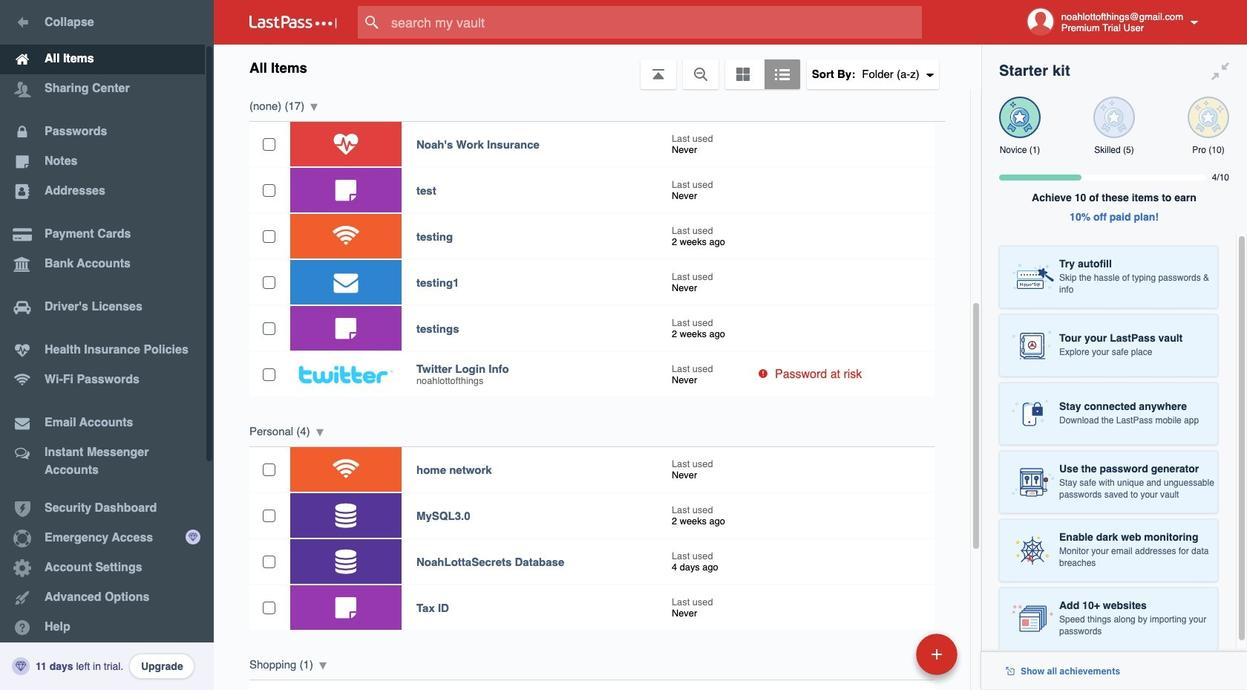 Task type: describe. For each thing, give the bounding box(es) containing it.
main navigation navigation
[[0, 0, 214, 690]]

new item navigation
[[815, 629, 967, 690]]

vault options navigation
[[214, 45, 982, 89]]

search my vault text field
[[358, 6, 951, 39]]



Task type: vqa. For each thing, say whether or not it's contained in the screenshot.
LastPass image
yes



Task type: locate. For each thing, give the bounding box(es) containing it.
lastpass image
[[250, 16, 337, 29]]

new item element
[[815, 633, 963, 675]]

Search search field
[[358, 6, 951, 39]]



